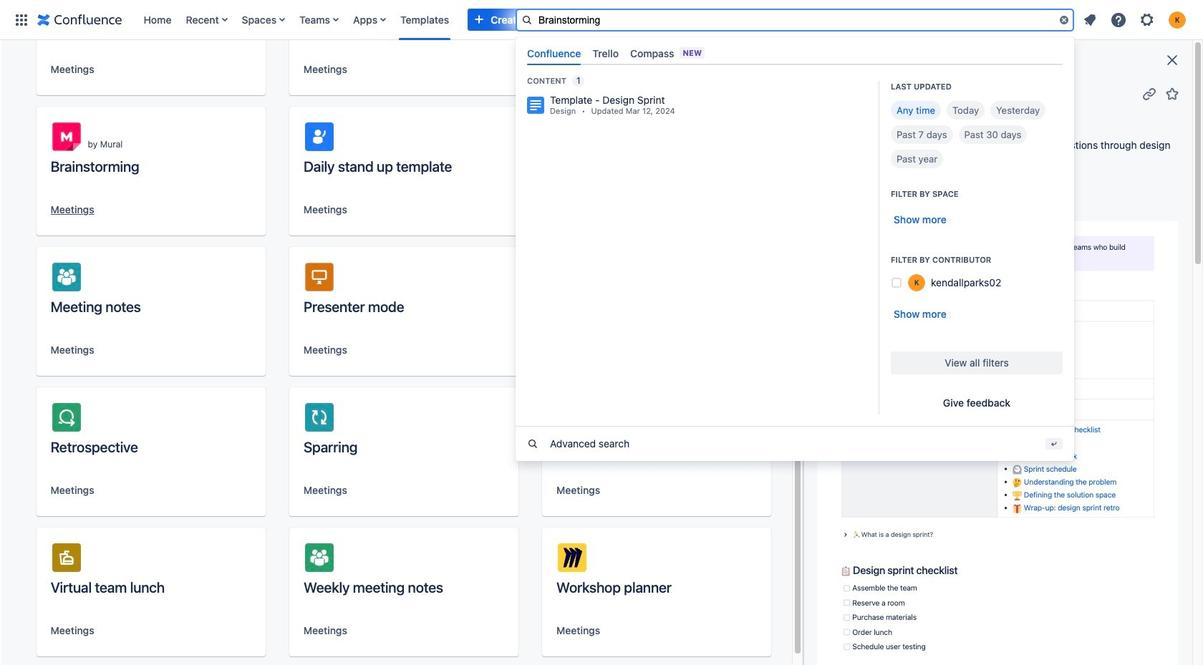 Task type: describe. For each thing, give the bounding box(es) containing it.
1 tab from the left
[[521, 41, 587, 65]]

appswitcher icon image
[[13, 11, 30, 28]]

list for premium image
[[1077, 7, 1195, 33]]

close image
[[1164, 52, 1181, 69]]

Search Confluence field
[[516, 8, 1074, 31]]

notification icon image
[[1081, 11, 1099, 28]]

clear search session image
[[1058, 14, 1070, 25]]

global element
[[9, 0, 843, 40]]

next template image
[[837, 52, 854, 69]]



Task type: vqa. For each thing, say whether or not it's contained in the screenshot.
the "Invite to edit" icon
no



Task type: locate. For each thing, give the bounding box(es) containing it.
advanced search image
[[527, 438, 539, 450]]

1 horizontal spatial list
[[1077, 7, 1195, 33]]

banner
[[0, 0, 1203, 461]]

premium image
[[852, 14, 864, 25]]

last updated option group
[[891, 101, 1063, 168]]

settings icon image
[[1139, 11, 1156, 28]]

previous template image
[[811, 52, 828, 69]]

share link image
[[1141, 85, 1158, 102]]

page image
[[527, 96, 544, 114]]

confluence image
[[37, 11, 122, 28], [37, 11, 122, 28]]

None search field
[[516, 8, 1074, 31]]

help icon image
[[1110, 11, 1127, 28]]

search image
[[521, 14, 533, 25]]

group
[[817, 181, 982, 204]]

your profile and preferences image
[[1169, 11, 1186, 28]]

list
[[136, 0, 843, 40], [1077, 7, 1195, 33]]

2 tab from the left
[[587, 41, 624, 65]]

list for appswitcher icon
[[136, 0, 843, 40]]

star design sprint image
[[1164, 85, 1181, 102]]

0 horizontal spatial list
[[136, 0, 843, 40]]

tab list
[[521, 41, 1068, 65]]

tab
[[521, 41, 587, 65], [587, 41, 624, 65]]



